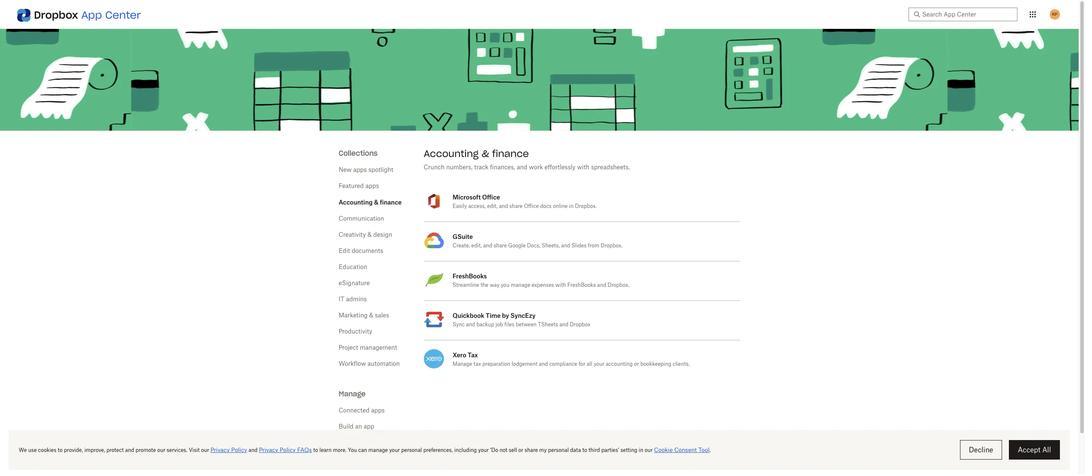 Task type: locate. For each thing, give the bounding box(es) containing it.
dropbox.
[[575, 204, 597, 209], [601, 244, 622, 249], [608, 283, 629, 288]]

apps for collections
[[353, 168, 367, 173]]

0 horizontal spatial dropbox
[[34, 9, 78, 22]]

1 horizontal spatial office
[[524, 204, 539, 209]]

1 horizontal spatial accounting
[[424, 148, 479, 160]]

0 horizontal spatial share
[[494, 244, 507, 249]]

collections
[[339, 149, 378, 158]]

share left docs
[[509, 204, 523, 209]]

workflow
[[339, 362, 366, 368]]

1 horizontal spatial edit,
[[487, 204, 498, 209]]

and right "tsheets"
[[559, 323, 568, 328]]

apps right "new"
[[353, 168, 367, 173]]

share left google
[[494, 244, 507, 249]]

2 vertical spatial apps
[[371, 409, 385, 415]]

effortlessly
[[545, 165, 575, 171]]

0 horizontal spatial edit,
[[471, 244, 482, 249]]

1 vertical spatial freshbooks
[[567, 283, 596, 288]]

track
[[474, 165, 488, 171]]

1 vertical spatial finance
[[380, 199, 402, 206]]

expenses
[[532, 283, 554, 288]]

1 vertical spatial edit,
[[471, 244, 482, 249]]

and right create,
[[483, 244, 492, 249]]

and
[[517, 165, 527, 171], [499, 204, 508, 209], [483, 244, 492, 249], [561, 244, 570, 249], [597, 283, 606, 288], [466, 323, 475, 328], [559, 323, 568, 328], [539, 362, 548, 367]]

& up the communication link
[[374, 199, 378, 206]]

connected
[[339, 409, 370, 415]]

& for marketing & sales link
[[369, 313, 373, 319]]

0 vertical spatial accounting
[[424, 148, 479, 160]]

documents
[[352, 249, 383, 255]]

tsheets
[[538, 323, 558, 328]]

new apps spotlight
[[339, 168, 393, 173]]

and down quickbook
[[466, 323, 475, 328]]

finance up finances,
[[492, 148, 529, 160]]

0 vertical spatial manage
[[453, 362, 472, 367]]

sheets,
[[542, 244, 560, 249]]

apps
[[353, 168, 367, 173], [365, 184, 379, 190], [371, 409, 385, 415]]

build an app link
[[339, 425, 374, 431]]

manage
[[453, 362, 472, 367], [339, 390, 366, 399]]

automation
[[368, 362, 400, 368]]

tax
[[474, 362, 481, 367]]

0 vertical spatial dropbox.
[[575, 204, 597, 209]]

sales
[[375, 313, 389, 319]]

accounting & finance up the communication link
[[339, 199, 402, 206]]

1 vertical spatial accounting & finance
[[339, 199, 402, 206]]

spotlight
[[368, 168, 393, 173]]

xero tax manage tax preparation lodgement and compliance for all your accounting or bookkeeping clients.
[[453, 352, 690, 367]]

sync
[[453, 323, 465, 328]]

creativity & design
[[339, 233, 392, 239]]

design
[[373, 233, 392, 239]]

apps up app
[[371, 409, 385, 415]]

1 horizontal spatial manage
[[453, 362, 472, 367]]

freshbooks up streamline
[[453, 273, 487, 280]]

accounting
[[424, 148, 479, 160], [339, 199, 373, 206]]

share inside microsoft office easily access, edit, and share office docs online in dropbox.
[[509, 204, 523, 209]]

preparation
[[482, 362, 510, 367]]

finances,
[[490, 165, 515, 171]]

0 vertical spatial with
[[577, 165, 589, 171]]

build
[[339, 425, 353, 431]]

2 vertical spatial dropbox.
[[608, 283, 629, 288]]

crunch
[[424, 165, 445, 171]]

share
[[509, 204, 523, 209], [494, 244, 507, 249]]

dropbox
[[34, 9, 78, 22], [570, 323, 590, 328]]

accounting & finance link
[[339, 199, 402, 206]]

1 horizontal spatial dropbox
[[570, 323, 590, 328]]

marketing & sales link
[[339, 313, 389, 319]]

edit, right create,
[[471, 244, 482, 249]]

0 horizontal spatial accounting
[[339, 199, 373, 206]]

lodgement
[[512, 362, 538, 367]]

1 vertical spatial share
[[494, 244, 507, 249]]

dropbox left app
[[34, 9, 78, 22]]

or
[[634, 362, 639, 367]]

apps for manage
[[371, 409, 385, 415]]

1 horizontal spatial share
[[509, 204, 523, 209]]

for
[[579, 362, 585, 367]]

you
[[501, 283, 509, 288]]

edit, inside gsuite create, edit, and share google docs, sheets, and slides from dropbox.
[[471, 244, 482, 249]]

0 horizontal spatial with
[[555, 283, 566, 288]]

& left "sales"
[[369, 313, 373, 319]]

productivity link
[[339, 330, 372, 335]]

time
[[486, 313, 501, 320]]

manage up connected
[[339, 390, 366, 399]]

& left "design"
[[368, 233, 372, 239]]

1 horizontal spatial accounting & finance
[[424, 148, 529, 160]]

communication link
[[339, 216, 384, 222]]

gsuite
[[453, 233, 473, 241]]

0 vertical spatial accounting & finance
[[424, 148, 529, 160]]

accounting & finance
[[424, 148, 529, 160], [339, 199, 402, 206]]

it admins
[[339, 297, 367, 303]]

dropbox. inside gsuite create, edit, and share google docs, sheets, and slides from dropbox.
[[601, 244, 622, 249]]

with inside freshbooks streamline the way you manage expenses with freshbooks and dropbox.
[[555, 283, 566, 288]]

featured apps
[[339, 184, 379, 190]]

1 vertical spatial manage
[[339, 390, 366, 399]]

productivity
[[339, 330, 372, 335]]

0 horizontal spatial freshbooks
[[453, 273, 487, 280]]

accounting up numbers,
[[424, 148, 479, 160]]

0 vertical spatial apps
[[353, 168, 367, 173]]

workflow automation
[[339, 362, 400, 368]]

numbers,
[[446, 165, 473, 171]]

with for freshbooks
[[555, 283, 566, 288]]

manage down xero
[[453, 362, 472, 367]]

with for crunch
[[577, 165, 589, 171]]

1 horizontal spatial with
[[577, 165, 589, 171]]

all
[[587, 362, 592, 367]]

with
[[577, 165, 589, 171], [555, 283, 566, 288]]

create,
[[453, 244, 470, 249]]

in
[[569, 204, 574, 209]]

accounting down featured apps link
[[339, 199, 373, 206]]

apps up accounting & finance link
[[365, 184, 379, 190]]

edit, right access,
[[487, 204, 498, 209]]

center
[[105, 9, 141, 22]]

an
[[355, 425, 362, 431]]

1 vertical spatial dropbox.
[[601, 244, 622, 249]]

gsuite create, edit, and share google docs, sheets, and slides from dropbox.
[[453, 233, 622, 249]]

education link
[[339, 265, 367, 271]]

office up access,
[[482, 194, 500, 201]]

xero
[[453, 352, 466, 359]]

finance down "spotlight"
[[380, 199, 402, 206]]

dropbox. inside microsoft office easily access, edit, and share office docs online in dropbox.
[[575, 204, 597, 209]]

0 vertical spatial freshbooks
[[453, 273, 487, 280]]

dropbox inside quickbook time by syncezy sync and backup job files between tsheets and dropbox
[[570, 323, 590, 328]]

with right effortlessly
[[577, 165, 589, 171]]

1 horizontal spatial finance
[[492, 148, 529, 160]]

0 vertical spatial share
[[509, 204, 523, 209]]

crunch numbers, track finances, and work effortlessly with spreadsheets.
[[424, 165, 630, 171]]

and inside 'xero tax manage tax preparation lodgement and compliance for all your accounting or bookkeeping clients.'
[[539, 362, 548, 367]]

0 vertical spatial edit,
[[487, 204, 498, 209]]

with right expenses
[[555, 283, 566, 288]]

0 horizontal spatial office
[[482, 194, 500, 201]]

1 vertical spatial with
[[555, 283, 566, 288]]

1 vertical spatial accounting
[[339, 199, 373, 206]]

and down from
[[597, 283, 606, 288]]

files
[[504, 323, 514, 328]]

and right access,
[[499, 204, 508, 209]]

1 vertical spatial office
[[524, 204, 539, 209]]

and right lodgement
[[539, 362, 548, 367]]

clients.
[[673, 362, 690, 367]]

edit,
[[487, 204, 498, 209], [471, 244, 482, 249]]

new apps spotlight link
[[339, 168, 393, 173]]

0 vertical spatial office
[[482, 194, 500, 201]]

freshbooks right expenses
[[567, 283, 596, 288]]

easily
[[453, 204, 467, 209]]

marketing
[[339, 313, 368, 319]]

education
[[339, 265, 367, 271]]

dropbox right "tsheets"
[[570, 323, 590, 328]]

0 vertical spatial dropbox
[[34, 9, 78, 22]]

docs
[[540, 204, 552, 209]]

accounting & finance up 'track'
[[424, 148, 529, 160]]

1 vertical spatial dropbox
[[570, 323, 590, 328]]

office left docs
[[524, 204, 539, 209]]

project management
[[339, 346, 397, 352]]



Task type: vqa. For each thing, say whether or not it's contained in the screenshot.
the top Accounting & finance
yes



Task type: describe. For each thing, give the bounding box(es) containing it.
edit documents link
[[339, 249, 383, 255]]

kp
[[1052, 11, 1058, 17]]

dropbox. for gsuite
[[601, 244, 622, 249]]

job
[[496, 323, 503, 328]]

admins
[[346, 297, 367, 303]]

and left work at the top of the page
[[517, 165, 527, 171]]

app
[[81, 9, 102, 22]]

access,
[[468, 204, 486, 209]]

kp button
[[1048, 8, 1062, 21]]

1 vertical spatial apps
[[365, 184, 379, 190]]

it admins link
[[339, 297, 367, 303]]

marketing & sales
[[339, 313, 389, 319]]

featured
[[339, 184, 364, 190]]

project
[[339, 346, 358, 352]]

streamline
[[453, 283, 479, 288]]

0 horizontal spatial manage
[[339, 390, 366, 399]]

new
[[339, 168, 352, 173]]

0 horizontal spatial accounting & finance
[[339, 199, 402, 206]]

app
[[364, 425, 374, 431]]

the
[[481, 283, 488, 288]]

1 horizontal spatial freshbooks
[[567, 283, 596, 288]]

edit documents
[[339, 249, 383, 255]]

featured apps link
[[339, 184, 379, 190]]

tax
[[468, 352, 478, 359]]

dropbox. for microsoft office
[[575, 204, 597, 209]]

esignature link
[[339, 281, 370, 287]]

esignature
[[339, 281, 370, 287]]

connected apps
[[339, 409, 385, 415]]

compliance
[[549, 362, 577, 367]]

and inside microsoft office easily access, edit, and share office docs online in dropbox.
[[499, 204, 508, 209]]

0 horizontal spatial finance
[[380, 199, 402, 206]]

slides
[[572, 244, 587, 249]]

and inside freshbooks streamline the way you manage expenses with freshbooks and dropbox.
[[597, 283, 606, 288]]

& for accounting & finance link
[[374, 199, 378, 206]]

share inside gsuite create, edit, and share google docs, sheets, and slides from dropbox.
[[494, 244, 507, 249]]

bookkeeping
[[640, 362, 671, 367]]

spreadsheets.
[[591, 165, 630, 171]]

creativity & design link
[[339, 233, 392, 239]]

syncezy
[[511, 313, 536, 320]]

& for creativity & design link
[[368, 233, 372, 239]]

it
[[339, 297, 344, 303]]

docs,
[[527, 244, 540, 249]]

google
[[508, 244, 526, 249]]

project management link
[[339, 346, 397, 352]]

by
[[502, 313, 509, 320]]

edit
[[339, 249, 350, 255]]

your
[[594, 362, 604, 367]]

online
[[553, 204, 568, 209]]

0 vertical spatial finance
[[492, 148, 529, 160]]

way
[[490, 283, 499, 288]]

between
[[516, 323, 537, 328]]

microsoft office easily access, edit, and share office docs online in dropbox.
[[453, 194, 597, 209]]

dropbox app center
[[34, 9, 141, 22]]

accounting
[[606, 362, 633, 367]]

edit, inside microsoft office easily access, edit, and share office docs online in dropbox.
[[487, 204, 498, 209]]

freshbooks streamline the way you manage expenses with freshbooks and dropbox.
[[453, 273, 629, 288]]

backup
[[476, 323, 494, 328]]

quickbook time by syncezy sync and backup job files between tsheets and dropbox
[[453, 313, 590, 328]]

from
[[588, 244, 599, 249]]

management
[[360, 346, 397, 352]]

work
[[529, 165, 543, 171]]

communication
[[339, 216, 384, 222]]

dropbox. inside freshbooks streamline the way you manage expenses with freshbooks and dropbox.
[[608, 283, 629, 288]]

workflow automation link
[[339, 362, 400, 368]]

manage
[[511, 283, 530, 288]]

& up 'track'
[[482, 148, 489, 160]]

Search App Center text field
[[922, 10, 1012, 19]]

build an app
[[339, 425, 374, 431]]

and left slides
[[561, 244, 570, 249]]

manage inside 'xero tax manage tax preparation lodgement and compliance for all your accounting or bookkeeping clients.'
[[453, 362, 472, 367]]

quickbook
[[453, 313, 484, 320]]



